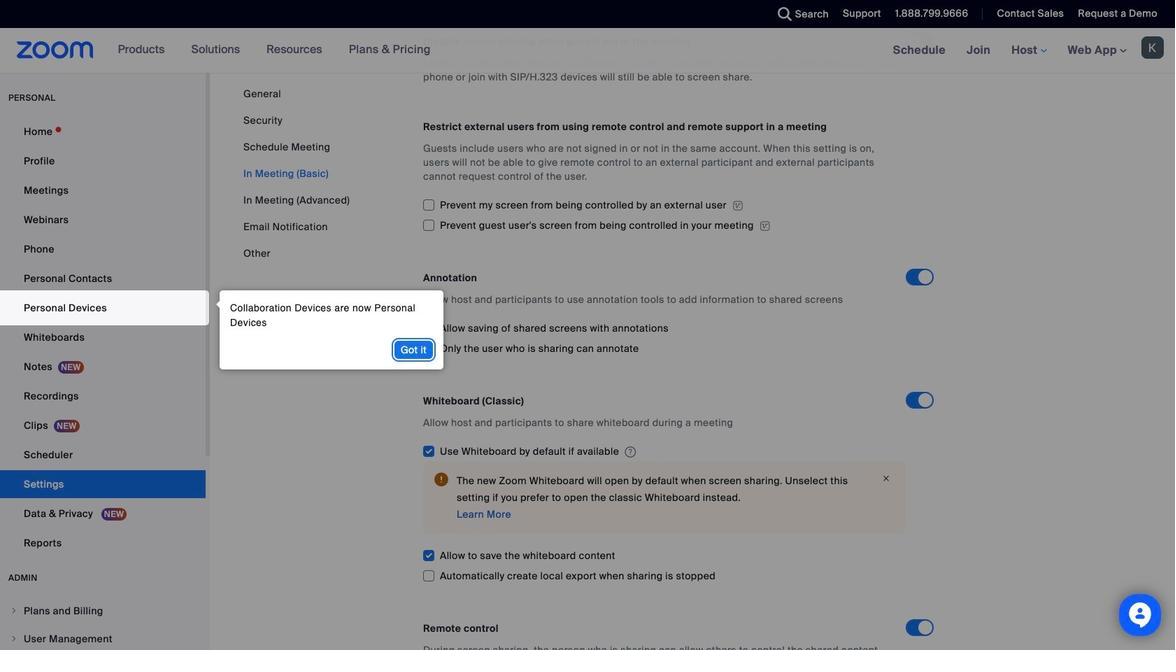 Task type: vqa. For each thing, say whether or not it's contained in the screenshot.
bottom "ID"
no



Task type: describe. For each thing, give the bounding box(es) containing it.
chat with bot image
[[1128, 602, 1153, 631]]

meetings navigation
[[883, 28, 1176, 73]]



Task type: locate. For each thing, give the bounding box(es) containing it.
dialog
[[213, 290, 444, 369]]

banner
[[0, 28, 1176, 73]]

product information navigation
[[107, 28, 441, 73]]

menu bar
[[244, 87, 350, 260]]



